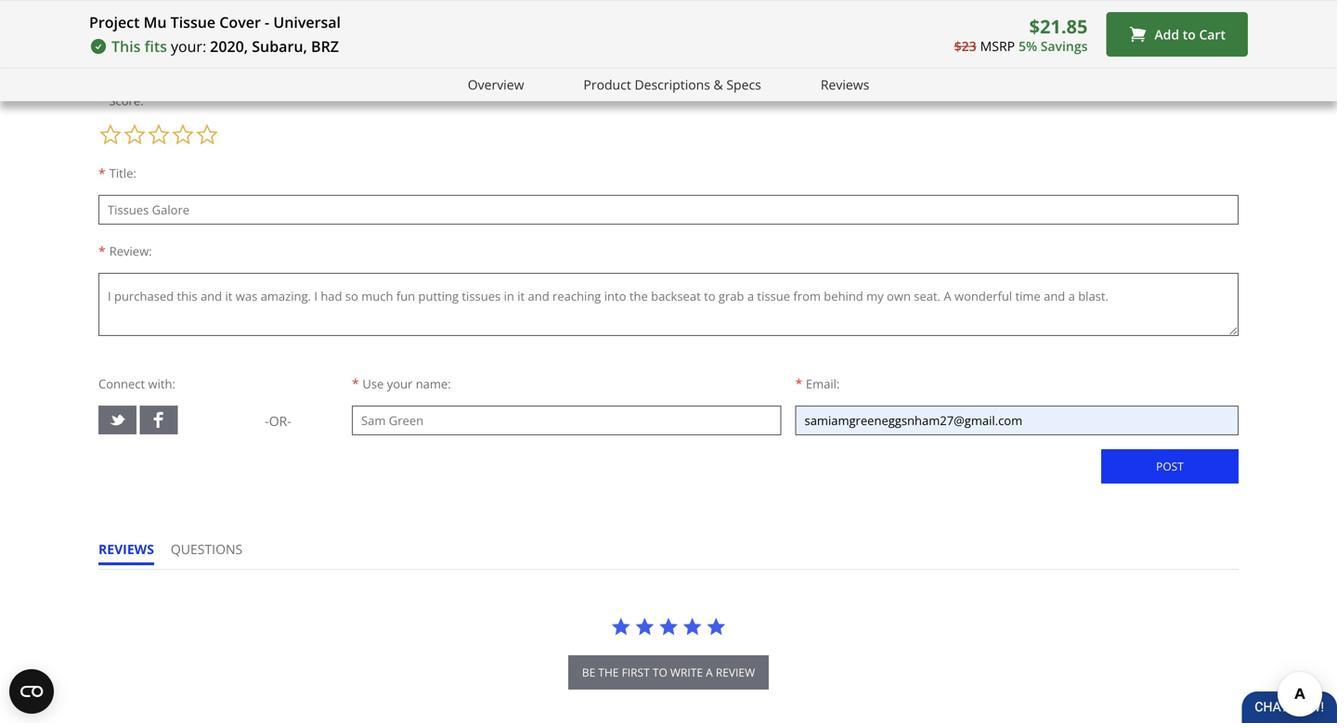 Task type: describe. For each thing, give the bounding box(es) containing it.
* for * indicates a required field
[[98, 53, 106, 71]]

open widget image
[[9, 670, 54, 715]]

mu
[[144, 12, 167, 32]]

questions
[[171, 541, 243, 558]]

name:
[[416, 376, 451, 392]]

a
[[143, 23, 152, 42]]

* review:
[[98, 242, 152, 260]]

connect with facebook image
[[150, 411, 168, 429]]

- inside write a review tab panel
[[265, 412, 269, 430]]

descriptions
[[635, 76, 711, 93]]

msrp
[[981, 37, 1016, 55]]

be the first to write a review
[[582, 665, 756, 680]]

connect
[[98, 376, 145, 392]]

review:
[[109, 243, 152, 260]]

* for * review:
[[98, 242, 106, 260]]

2020,
[[210, 36, 248, 56]]

* for * title:
[[98, 164, 106, 182]]

specs
[[727, 76, 762, 93]]

this
[[111, 36, 141, 56]]

field
[[233, 53, 259, 71]]

connect with twitter image
[[109, 411, 126, 429]]

with:
[[148, 376, 175, 392]]

* use your name:
[[352, 375, 451, 392]]

brz
[[311, 36, 339, 56]]

* score:
[[98, 91, 144, 109]]

score 1 radio
[[98, 123, 123, 147]]

email:
[[806, 376, 840, 392]]

to inside button
[[1183, 25, 1197, 43]]

reviews
[[821, 76, 870, 93]]

review
[[716, 665, 756, 680]]

product descriptions & specs link
[[584, 74, 762, 95]]

score 5 radio
[[195, 123, 219, 147]]

tab list containing reviews
[[98, 541, 259, 569]]

write a review
[[98, 23, 204, 42]]

to inside "button"
[[653, 665, 668, 680]]

1 - from the top
[[265, 12, 270, 32]]

* indicates a required field
[[98, 53, 259, 71]]

cover
[[220, 12, 261, 32]]

-or-
[[265, 412, 292, 430]]

reviews link
[[821, 74, 870, 95]]

Email: field
[[796, 406, 1239, 436]]

Title: field
[[98, 195, 1239, 225]]

* for * email:
[[796, 375, 803, 392]]

&
[[714, 76, 724, 93]]

write
[[98, 23, 139, 42]]

* title:
[[98, 164, 136, 182]]

Review: text field
[[98, 273, 1239, 336]]

universal
[[273, 12, 341, 32]]

required
[[177, 53, 230, 71]]

your
[[387, 376, 413, 392]]

reviews
[[98, 541, 154, 558]]

3 star image from the left
[[683, 617, 703, 637]]



Task type: vqa. For each thing, say whether or not it's contained in the screenshot.
Email: field
yes



Task type: locate. For each thing, give the bounding box(es) containing it.
1 vertical spatial a
[[706, 665, 713, 680]]

1 horizontal spatial star image
[[706, 617, 727, 637]]

subaru,
[[252, 36, 307, 56]]

* email:
[[796, 375, 840, 392]]

star image up first
[[635, 617, 655, 637]]

5%
[[1019, 37, 1038, 55]]

connect with:
[[98, 376, 175, 392]]

1 horizontal spatial star image
[[635, 617, 655, 637]]

star image up write
[[683, 617, 703, 637]]

a inside "button"
[[706, 665, 713, 680]]

0 vertical spatial -
[[265, 12, 270, 32]]

1 star image from the left
[[659, 617, 679, 637]]

* left email:
[[796, 375, 803, 392]]

the
[[599, 665, 619, 680]]

* left this
[[98, 53, 106, 71]]

* left score: on the top left of page
[[98, 91, 106, 109]]

* left the review:
[[98, 242, 106, 260]]

1 horizontal spatial to
[[1183, 25, 1197, 43]]

star image up "review"
[[706, 617, 727, 637]]

write a review tab panel
[[98, 0, 1239, 509]]

star image up the
[[611, 617, 632, 637]]

none button inside write a review tab panel
[[1102, 450, 1239, 484]]

score:
[[109, 92, 144, 109]]

product descriptions & specs
[[584, 76, 762, 93]]

project
[[89, 12, 140, 32]]

1 star image from the left
[[611, 617, 632, 637]]

2 star image from the left
[[635, 617, 655, 637]]

0 horizontal spatial star image
[[659, 617, 679, 637]]

to right add
[[1183, 25, 1197, 43]]

to right first
[[653, 665, 668, 680]]

savings
[[1041, 37, 1088, 55]]

your:
[[171, 36, 206, 56]]

overview link
[[468, 74, 524, 95]]

-
[[265, 12, 270, 32], [265, 412, 269, 430]]

tab list
[[98, 541, 259, 569]]

star image
[[659, 617, 679, 637], [706, 617, 727, 637]]

be
[[582, 665, 596, 680]]

1 vertical spatial to
[[653, 665, 668, 680]]

a right write
[[706, 665, 713, 680]]

2 star image from the left
[[706, 617, 727, 637]]

* left use
[[352, 375, 359, 392]]

$23
[[955, 37, 977, 55]]

tissue
[[171, 12, 216, 32]]

star image
[[611, 617, 632, 637], [635, 617, 655, 637], [683, 617, 703, 637]]

product
[[584, 76, 632, 93]]

* left title:
[[98, 164, 106, 182]]

score 2 radio
[[123, 123, 147, 147]]

overview
[[468, 76, 524, 93]]

1 horizontal spatial a
[[706, 665, 713, 680]]

0 vertical spatial to
[[1183, 25, 1197, 43]]

indicates
[[109, 53, 163, 71]]

review
[[155, 23, 204, 42]]

to
[[1183, 25, 1197, 43], [653, 665, 668, 680]]

0 horizontal spatial to
[[653, 665, 668, 680]]

*
[[98, 53, 106, 71], [98, 91, 106, 109], [98, 164, 106, 182], [98, 242, 106, 260], [352, 375, 359, 392], [796, 375, 803, 392]]

$21.85 $23 msrp 5% savings
[[955, 13, 1088, 55]]

Use your name: field
[[352, 406, 782, 436]]

a down 'review'
[[167, 53, 174, 71]]

1 vertical spatial -
[[265, 412, 269, 430]]

fits
[[145, 36, 167, 56]]

first
[[622, 665, 650, 680]]

2 horizontal spatial star image
[[683, 617, 703, 637]]

be the first to write a review button
[[568, 656, 770, 690]]

a
[[167, 53, 174, 71], [706, 665, 713, 680]]

or-
[[269, 412, 292, 430]]

* for * score:
[[98, 91, 106, 109]]

* for * use your name:
[[352, 375, 359, 392]]

0 vertical spatial a
[[167, 53, 174, 71]]

project mu tissue cover - universal
[[89, 12, 341, 32]]

None button
[[1102, 450, 1239, 484]]

use
[[363, 376, 384, 392]]

score 4 radio
[[171, 123, 195, 147]]

add to cart
[[1155, 25, 1226, 43]]

write
[[671, 665, 703, 680]]

a inside tab panel
[[167, 53, 174, 71]]

0 horizontal spatial a
[[167, 53, 174, 71]]

star image up be the first to write a review
[[659, 617, 679, 637]]

$21.85
[[1030, 13, 1088, 39]]

2 - from the top
[[265, 412, 269, 430]]

title:
[[109, 165, 136, 182]]

this fits your: 2020, subaru, brz
[[111, 36, 339, 56]]

0 horizontal spatial star image
[[611, 617, 632, 637]]

add to cart button
[[1107, 12, 1249, 57]]

add
[[1155, 25, 1180, 43]]

cart
[[1200, 25, 1226, 43]]

score 3 radio
[[147, 123, 171, 147]]



